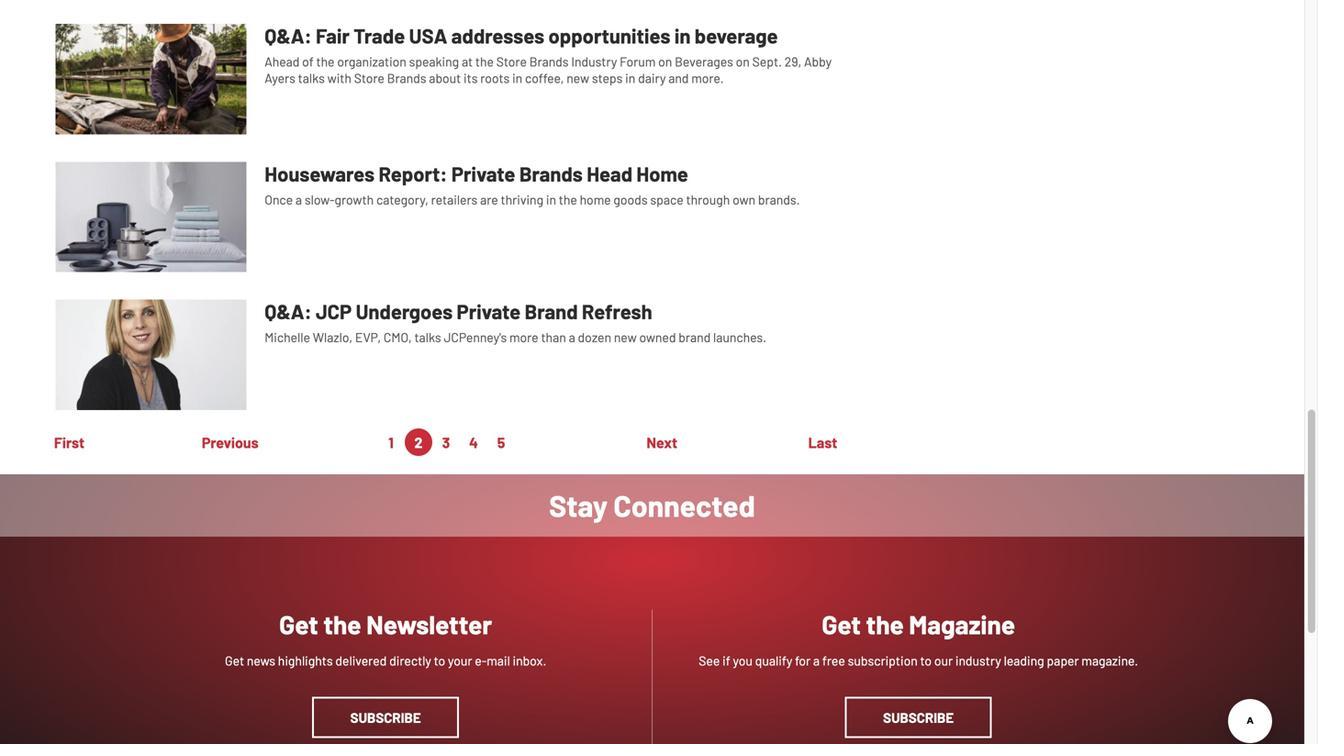 Task type: vqa. For each thing, say whether or not it's contained in the screenshot.
Spotlight inside In Episode 4 of the Store Brands Spotlight podcast, Elizabeth Lafontaine, chief retail analyst at Retail Leader Pro, an EnsembleIQ brand, joins
no



Task type: describe. For each thing, give the bounding box(es) containing it.
space
[[650, 192, 684, 207]]

your
[[448, 653, 472, 669]]

magazine
[[909, 609, 1016, 640]]

q&a: fair trade usa addresses opportunities in beverage link
[[265, 23, 778, 54]]

usa
[[409, 23, 448, 48]]

brand
[[679, 330, 711, 345]]

home
[[580, 192, 611, 207]]

4
[[469, 434, 478, 451]]

report:
[[379, 161, 448, 186]]

and
[[669, 70, 689, 86]]

stay connected
[[549, 488, 755, 523]]

inbox.
[[513, 653, 547, 669]]

a desk with a lamp on a table image
[[56, 162, 246, 272]]

cmo,
[[384, 330, 412, 345]]

get for get the newsletter
[[279, 609, 318, 640]]

subscription
[[848, 653, 918, 669]]

1 vertical spatial brands
[[387, 70, 427, 86]]

than
[[541, 330, 566, 345]]

subscribe for magazine
[[884, 710, 954, 726]]

talks inside the q&a: jcp undergoes private brand refresh michelle wlazlo, evp, cmo, talks jcpenney's more than a dozen new owned brand launches.
[[415, 330, 441, 345]]

q&a: for q&a: fair trade usa addresses opportunities in beverage
[[265, 23, 312, 48]]

beverages
[[675, 54, 734, 69]]

mail
[[487, 653, 510, 669]]

if
[[723, 653, 731, 669]]

get news highlights delivered directly to your e-mail inbox.
[[225, 653, 547, 669]]

q&a: fair trade usa addresses opportunities in beverage ahead of the organization speaking at the store brands industry forum on beverages on sept. 29, abby ayers talks with store brands about its roots in coffee, new steps in dairy and more.
[[265, 23, 832, 86]]

first link
[[54, 434, 85, 451]]

fair
[[316, 23, 350, 48]]

last
[[809, 434, 838, 451]]

1 to from the left
[[434, 653, 446, 669]]

steps
[[592, 70, 623, 86]]

you
[[733, 653, 753, 669]]

news
[[247, 653, 275, 669]]

first
[[54, 434, 85, 451]]

3 link
[[442, 434, 450, 451]]

q&a: for q&a: jcp undergoes private brand refresh
[[265, 299, 312, 324]]

previous link
[[202, 434, 259, 451]]

get for get the magazine
[[822, 609, 861, 640]]

home
[[637, 161, 689, 186]]

its
[[464, 70, 478, 86]]

wlazlo,
[[313, 330, 353, 345]]

undergoes
[[356, 299, 453, 324]]

paper
[[1047, 653, 1079, 669]]

1 on from the left
[[658, 54, 672, 69]]

once
[[265, 192, 293, 207]]

private inside the q&a: jcp undergoes private brand refresh michelle wlazlo, evp, cmo, talks jcpenney's more than a dozen new owned brand launches.
[[457, 299, 521, 324]]

get for get news highlights delivered directly to your e-mail inbox.
[[225, 653, 244, 669]]

are
[[480, 192, 498, 207]]

the right at on the top left of page
[[476, 54, 494, 69]]

private inside housewares report: private brands head home once a slow-growth category, retailers are thriving in the home goods space through own brands.
[[452, 161, 516, 186]]

more.
[[692, 70, 724, 86]]

michelle
[[265, 330, 310, 345]]

evp,
[[355, 330, 381, 345]]

1 vertical spatial store
[[354, 70, 385, 86]]

subscribe link for magazine
[[845, 697, 992, 739]]

delivered
[[336, 653, 387, 669]]

ahead
[[265, 54, 300, 69]]

the inside housewares report: private brands head home once a slow-growth category, retailers are thriving in the home goods space through own brands.
[[559, 192, 577, 207]]

brands.
[[758, 192, 800, 207]]

q&a: jcp undergoes private brand refresh michelle wlazlo, evp, cmo, talks jcpenney's more than a dozen new owned brand launches.
[[265, 299, 767, 345]]

housewares
[[265, 161, 375, 186]]

2 on from the left
[[736, 54, 750, 69]]

29,
[[785, 54, 802, 69]]

5 link
[[497, 434, 505, 451]]

launches.
[[714, 330, 767, 345]]

1 link
[[389, 434, 394, 451]]

q&a: jcp undergoes private brand refresh link
[[265, 299, 653, 330]]

the right of
[[316, 54, 335, 69]]

more
[[510, 330, 539, 345]]

jcp
[[316, 299, 352, 324]]

in inside housewares report: private brands head home once a slow-growth category, retailers are thriving in the home goods space through own brands.
[[546, 192, 556, 207]]

brand
[[525, 299, 578, 324]]

goods
[[614, 192, 648, 207]]

opportunities
[[549, 23, 671, 48]]

growth
[[335, 192, 374, 207]]

our
[[935, 653, 953, 669]]

1
[[389, 434, 394, 451]]

leading
[[1004, 653, 1045, 669]]



Task type: locate. For each thing, give the bounding box(es) containing it.
get
[[279, 609, 318, 640], [822, 609, 861, 640], [225, 653, 244, 669]]

highlights
[[278, 653, 333, 669]]

1 horizontal spatial subscribe link
[[845, 697, 992, 739]]

0 horizontal spatial subscribe link
[[312, 697, 459, 739]]

store up roots
[[497, 54, 527, 69]]

a right for
[[813, 653, 820, 669]]

directly
[[389, 653, 431, 669]]

2 vertical spatial a
[[813, 653, 820, 669]]

get the magazine
[[822, 609, 1016, 640]]

q&a: inside q&a: fair trade usa addresses opportunities in beverage ahead of the organization speaking at the store brands industry forum on beverages on sept. 29, abby ayers talks with store brands about its roots in coffee, new steps in dairy and more.
[[265, 23, 312, 48]]

subscribe link
[[312, 697, 459, 739], [845, 697, 992, 739]]

of
[[302, 54, 314, 69]]

1 vertical spatial talks
[[415, 330, 441, 345]]

q&a: inside the q&a: jcp undergoes private brand refresh michelle wlazlo, evp, cmo, talks jcpenney's more than a dozen new owned brand launches.
[[265, 299, 312, 324]]

own
[[733, 192, 756, 207]]

ayers
[[265, 70, 296, 86]]

next
[[647, 434, 678, 451]]

industry
[[571, 54, 617, 69]]

on
[[658, 54, 672, 69], [736, 54, 750, 69]]

1 horizontal spatial subscribe
[[884, 710, 954, 726]]

refresh
[[582, 299, 653, 324]]

1 vertical spatial a
[[569, 330, 576, 345]]

1 horizontal spatial store
[[497, 54, 527, 69]]

housewares report: private brands head home link
[[265, 161, 689, 192]]

in up beverages
[[675, 23, 691, 48]]

new inside q&a: fair trade usa addresses opportunities in beverage ahead of the organization speaking at the store brands industry forum on beverages on sept. 29, abby ayers talks with store brands about its roots in coffee, new steps in dairy and more.
[[567, 70, 590, 86]]

on left sept.
[[736, 54, 750, 69]]

to
[[434, 653, 446, 669], [921, 653, 932, 669]]

q&a: up ahead
[[265, 23, 312, 48]]

subscribe for newsletter
[[350, 710, 421, 726]]

subscribe down see if you qualify for a free subscription to our industry leading paper magazine. on the right
[[884, 710, 954, 726]]

0 horizontal spatial to
[[434, 653, 446, 669]]

5
[[497, 434, 505, 451]]

0 vertical spatial store
[[497, 54, 527, 69]]

beverage
[[695, 23, 778, 48]]

0 horizontal spatial new
[[567, 70, 590, 86]]

talks down of
[[298, 70, 325, 86]]

stay
[[549, 488, 608, 523]]

subscribe link down get news highlights delivered directly to your e-mail inbox.
[[312, 697, 459, 739]]

slow-
[[305, 192, 335, 207]]

brands up coffee,
[[530, 54, 569, 69]]

with
[[327, 70, 352, 86]]

a right once
[[296, 192, 302, 207]]

newsletter
[[367, 609, 492, 640]]

0 vertical spatial new
[[567, 70, 590, 86]]

q&a:
[[265, 23, 312, 48], [265, 299, 312, 324]]

2 horizontal spatial get
[[822, 609, 861, 640]]

previous
[[202, 434, 259, 451]]

talks inside q&a: fair trade usa addresses opportunities in beverage ahead of the organization speaking at the store brands industry forum on beverages on sept. 29, abby ayers talks with store brands about its roots in coffee, new steps in dairy and more.
[[298, 70, 325, 86]]

2 to from the left
[[921, 653, 932, 669]]

in right roots
[[512, 70, 523, 86]]

0 horizontal spatial a
[[296, 192, 302, 207]]

addresses
[[452, 23, 545, 48]]

0 vertical spatial q&a:
[[265, 23, 312, 48]]

0 horizontal spatial talks
[[298, 70, 325, 86]]

get up highlights
[[279, 609, 318, 640]]

q&a: up michelle
[[265, 299, 312, 324]]

the up the delivered
[[324, 609, 361, 640]]

to left our
[[921, 653, 932, 669]]

thriving
[[501, 192, 544, 207]]

a
[[296, 192, 302, 207], [569, 330, 576, 345], [813, 653, 820, 669]]

1 subscribe from the left
[[350, 710, 421, 726]]

a man sitting on a bench in a park image
[[56, 24, 246, 134]]

industry
[[956, 653, 1002, 669]]

2
[[415, 434, 423, 451]]

retailers
[[431, 192, 478, 207]]

0 horizontal spatial get
[[225, 653, 244, 669]]

through
[[686, 192, 730, 207]]

brands down speaking
[[387, 70, 427, 86]]

talks
[[298, 70, 325, 86], [415, 330, 441, 345]]

0 horizontal spatial store
[[354, 70, 385, 86]]

1 vertical spatial q&a:
[[265, 299, 312, 324]]

jcpenney's
[[444, 330, 507, 345]]

1 horizontal spatial new
[[614, 330, 637, 345]]

get left the news
[[225, 653, 244, 669]]

to left your
[[434, 653, 446, 669]]

the
[[316, 54, 335, 69], [476, 54, 494, 69], [559, 192, 577, 207], [324, 609, 361, 640], [866, 609, 904, 640]]

e-
[[475, 653, 487, 669]]

see if you qualify for a free subscription to our industry leading paper magazine.
[[699, 653, 1139, 669]]

private up are
[[452, 161, 516, 186]]

a woman posing for the camera image
[[56, 300, 246, 410]]

brands up thriving
[[520, 161, 583, 186]]

store down organization
[[354, 70, 385, 86]]

0 vertical spatial brands
[[530, 54, 569, 69]]

0 vertical spatial a
[[296, 192, 302, 207]]

new
[[567, 70, 590, 86], [614, 330, 637, 345]]

1 vertical spatial private
[[457, 299, 521, 324]]

get up free
[[822, 609, 861, 640]]

new down 'industry'
[[567, 70, 590, 86]]

speaking
[[409, 54, 459, 69]]

1 horizontal spatial get
[[279, 609, 318, 640]]

2 vertical spatial brands
[[520, 161, 583, 186]]

a inside housewares report: private brands head home once a slow-growth category, retailers are thriving in the home goods space through own brands.
[[296, 192, 302, 207]]

abby
[[804, 54, 832, 69]]

a right than
[[569, 330, 576, 345]]

2 link
[[415, 434, 423, 451]]

new down the refresh
[[614, 330, 637, 345]]

dozen
[[578, 330, 612, 345]]

0 vertical spatial private
[[452, 161, 516, 186]]

0 horizontal spatial on
[[658, 54, 672, 69]]

in down forum
[[625, 70, 636, 86]]

subscribe down get news highlights delivered directly to your e-mail inbox.
[[350, 710, 421, 726]]

coffee,
[[525, 70, 564, 86]]

0 horizontal spatial subscribe
[[350, 710, 421, 726]]

2 q&a: from the top
[[265, 299, 312, 324]]

brands
[[530, 54, 569, 69], [387, 70, 427, 86], [520, 161, 583, 186]]

4 link
[[469, 434, 478, 451]]

brands inside housewares report: private brands head home once a slow-growth category, retailers are thriving in the home goods space through own brands.
[[520, 161, 583, 186]]

store
[[497, 54, 527, 69], [354, 70, 385, 86]]

private up jcpenney's
[[457, 299, 521, 324]]

1 horizontal spatial to
[[921, 653, 932, 669]]

free
[[823, 653, 846, 669]]

next link
[[647, 434, 678, 451]]

for
[[795, 653, 811, 669]]

trade
[[354, 23, 405, 48]]

private
[[452, 161, 516, 186], [457, 299, 521, 324]]

1 horizontal spatial talks
[[415, 330, 441, 345]]

last link
[[809, 434, 838, 451]]

head
[[587, 161, 633, 186]]

subscribe link down see if you qualify for a free subscription to our industry leading paper magazine. on the right
[[845, 697, 992, 739]]

get the newsletter
[[279, 609, 492, 640]]

at
[[462, 54, 473, 69]]

2 subscribe from the left
[[884, 710, 954, 726]]

2 subscribe link from the left
[[845, 697, 992, 739]]

category,
[[376, 192, 429, 207]]

on up dairy
[[658, 54, 672, 69]]

in
[[675, 23, 691, 48], [512, 70, 523, 86], [625, 70, 636, 86], [546, 192, 556, 207]]

owned
[[640, 330, 676, 345]]

2 horizontal spatial a
[[813, 653, 820, 669]]

in right thriving
[[546, 192, 556, 207]]

connected
[[614, 488, 755, 523]]

0 vertical spatial talks
[[298, 70, 325, 86]]

subscribe link for newsletter
[[312, 697, 459, 739]]

1 subscribe link from the left
[[312, 697, 459, 739]]

sept.
[[753, 54, 782, 69]]

the left home
[[559, 192, 577, 207]]

1 vertical spatial new
[[614, 330, 637, 345]]

magazine.
[[1082, 653, 1139, 669]]

about
[[429, 70, 461, 86]]

roots
[[480, 70, 510, 86]]

1 horizontal spatial on
[[736, 54, 750, 69]]

forum
[[620, 54, 656, 69]]

1 horizontal spatial a
[[569, 330, 576, 345]]

organization
[[337, 54, 407, 69]]

3
[[442, 434, 450, 451]]

dairy
[[638, 70, 666, 86]]

talks right cmo,
[[415, 330, 441, 345]]

new inside the q&a: jcp undergoes private brand refresh michelle wlazlo, evp, cmo, talks jcpenney's more than a dozen new owned brand launches.
[[614, 330, 637, 345]]

a inside the q&a: jcp undergoes private brand refresh michelle wlazlo, evp, cmo, talks jcpenney's more than a dozen new owned brand launches.
[[569, 330, 576, 345]]

1 q&a: from the top
[[265, 23, 312, 48]]

the up subscription
[[866, 609, 904, 640]]

see
[[699, 653, 720, 669]]



